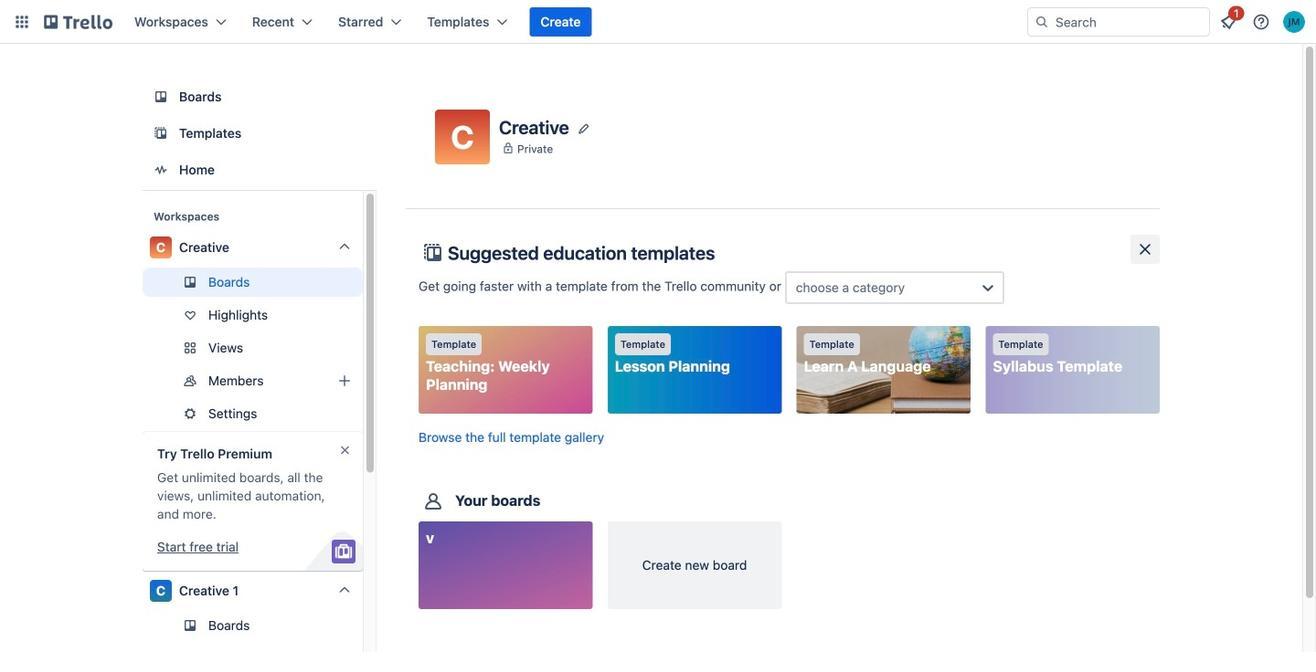 Task type: locate. For each thing, give the bounding box(es) containing it.
1 vertical spatial forward image
[[359, 370, 381, 392]]

board image
[[150, 86, 172, 108]]

add image
[[334, 370, 356, 392]]

Search field
[[1049, 9, 1209, 35]]

forward image up forward image
[[359, 337, 381, 359]]

forward image right add icon
[[359, 370, 381, 392]]

home image
[[150, 159, 172, 181]]

forward image
[[359, 337, 381, 359], [359, 370, 381, 392]]

0 vertical spatial forward image
[[359, 337, 381, 359]]

open information menu image
[[1252, 13, 1271, 31]]



Task type: describe. For each thing, give the bounding box(es) containing it.
jeremy miller (jeremymiller198) image
[[1283, 11, 1305, 33]]

search image
[[1035, 15, 1049, 29]]

1 forward image from the top
[[359, 337, 381, 359]]

2 forward image from the top
[[359, 370, 381, 392]]

back to home image
[[44, 7, 112, 37]]

primary element
[[0, 0, 1316, 44]]

1 notification image
[[1218, 11, 1239, 33]]

forward image
[[359, 403, 381, 425]]

template board image
[[150, 122, 172, 144]]



Task type: vqa. For each thing, say whether or not it's contained in the screenshot.
undo
no



